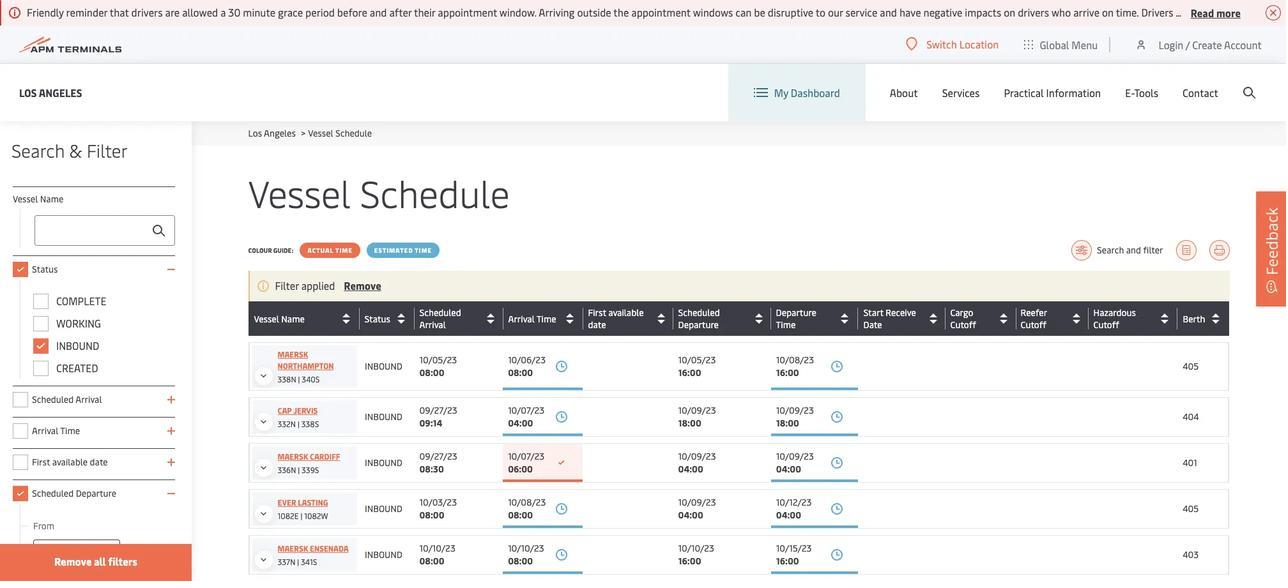 Task type: vqa. For each thing, say whether or not it's contained in the screenshot.


Task type: describe. For each thing, give the bounding box(es) containing it.
colour
[[248, 246, 272, 255]]

16:00 for 10/15/23 16:00
[[776, 555, 799, 567]]

cardiff
[[310, 452, 340, 462]]

1082e
[[278, 511, 299, 521]]

cap jervis 332n | 338s
[[278, 406, 319, 429]]

10/09/23 for 10/09/23 04:00
[[678, 450, 716, 463]]

switch location
[[926, 37, 999, 51]]

08:00 inside 10/06/23 08:00
[[508, 367, 533, 379]]

10/09/23 for 10/12/23 04:00
[[678, 496, 716, 509]]

09/27/23 for 09:14
[[419, 404, 457, 417]]

maersk northampton 338n | 340s
[[278, 349, 334, 385]]

e-tools
[[1125, 86, 1158, 100]]

the
[[614, 5, 629, 19]]

10/06/23 08:00
[[508, 354, 546, 379]]

10/05/23 08:00
[[419, 354, 457, 379]]

login / create account
[[1159, 37, 1262, 51]]

remove all filters button
[[0, 544, 192, 581]]

before
[[337, 5, 367, 19]]

404
[[1183, 411, 1199, 423]]

impacts
[[965, 5, 1001, 19]]

read more button
[[1191, 4, 1241, 20]]

10/09/23 for 10/09/23 18:00
[[678, 404, 716, 417]]

create
[[1192, 37, 1222, 51]]

10/07/23 06:00
[[508, 450, 544, 475]]

INBOUND checkbox
[[33, 339, 49, 354]]

06:00
[[508, 463, 533, 475]]

338n
[[278, 374, 296, 385]]

1 vertical spatial schedule
[[360, 167, 510, 218]]

search & filter
[[11, 138, 128, 162]]

northampton
[[278, 361, 334, 371]]

vessel schedule
[[248, 167, 510, 218]]

switch
[[926, 37, 957, 51]]

colour guide:
[[248, 246, 293, 255]]

tools
[[1134, 86, 1158, 100]]

created
[[56, 361, 98, 375]]

maersk for 09/27/23
[[278, 452, 308, 462]]

remove all filters
[[54, 555, 137, 569]]

los for los angeles
[[19, 85, 37, 99]]

read more
[[1191, 5, 1241, 19]]

angeles for los angeles > vessel schedule
[[264, 127, 296, 139]]

10/03/23
[[419, 496, 457, 509]]

1 drivers from the left
[[131, 5, 163, 19]]

2 18:00 from the left
[[776, 417, 799, 429]]

10/08/23 for 16:00
[[776, 354, 814, 366]]

allowed
[[182, 5, 218, 19]]

filters
[[108, 555, 137, 569]]

1 that from the left
[[110, 5, 129, 19]]

2 receive from the left
[[886, 307, 916, 319]]

10/15/23
[[776, 542, 812, 555]]

disruptive
[[768, 5, 813, 19]]

maersk for 10/10/23
[[278, 544, 308, 554]]

working
[[56, 316, 101, 330]]

10/06/23
[[508, 354, 546, 366]]

menu
[[1072, 37, 1098, 51]]

10/08/23 08:00
[[508, 496, 546, 521]]

2 10/10/23 08:00 from the left
[[508, 542, 544, 567]]

friendly
[[27, 5, 64, 19]]

08:00 inside 10/08/23 08:00
[[508, 509, 533, 521]]

| for 10/03/23 08:00
[[301, 511, 302, 521]]

1 their from the left
[[414, 5, 435, 19]]

1 arrive from the left
[[1073, 5, 1100, 19]]

ever
[[278, 498, 296, 508]]

contact button
[[1183, 64, 1218, 121]]

after
[[389, 5, 412, 19]]

account
[[1224, 37, 1262, 51]]

angeles for los angeles
[[39, 85, 82, 99]]

are
[[165, 5, 180, 19]]

arriving
[[539, 5, 575, 19]]

ever lasting 1082e | 1082w
[[278, 498, 328, 521]]

1 10/09/23 18:00 from the left
[[678, 404, 716, 429]]

remove inside remove all filters button
[[54, 555, 92, 569]]

2 that from the left
[[1176, 5, 1195, 19]]

search and filter
[[1097, 244, 1163, 256]]

filter
[[1143, 244, 1163, 256]]

from
[[33, 520, 54, 532]]

2 appointment from the left
[[631, 5, 691, 19]]

10/12/23 04:00
[[776, 496, 812, 521]]

services button
[[942, 64, 980, 121]]

practical
[[1004, 86, 1044, 100]]

1 vertical spatial los angeles link
[[248, 127, 296, 139]]

339s
[[302, 465, 319, 475]]

COMPLETE checkbox
[[33, 294, 49, 309]]

remove button
[[344, 279, 381, 293]]

close alert image
[[1266, 5, 1281, 20]]

services
[[942, 86, 980, 100]]

have
[[899, 5, 921, 19]]

10/07/23 for 04:00
[[508, 404, 544, 417]]

period
[[305, 5, 335, 19]]

09/27/23 08:30
[[419, 450, 457, 475]]

all
[[94, 555, 106, 569]]

lasting
[[298, 498, 328, 508]]

global
[[1040, 37, 1069, 51]]

0 horizontal spatial and
[[370, 5, 387, 19]]

&
[[69, 138, 82, 162]]

login
[[1159, 37, 1183, 51]]

10/05/23 16:00
[[678, 354, 716, 379]]

feedback button
[[1256, 192, 1286, 307]]

can
[[735, 5, 752, 19]]

16:00 for 10/08/23 16:00
[[776, 367, 799, 379]]

10/09/23 04:00 for 10/09/23
[[678, 450, 716, 475]]

2 outside from the left
[[1226, 5, 1260, 19]]

2 their from the left
[[1262, 5, 1284, 19]]

1 receive from the left
[[885, 307, 916, 319]]

to
[[816, 5, 825, 19]]

jervis
[[293, 406, 318, 416]]

filter applied remove
[[275, 279, 381, 293]]

401
[[1183, 457, 1197, 469]]

search for search & filter
[[11, 138, 65, 162]]

be
[[754, 5, 765, 19]]

1 10/10/23 from the left
[[419, 542, 455, 555]]

maersk for 10/05/23
[[278, 349, 308, 360]]

window.
[[499, 5, 537, 19]]

2 drivers from the left
[[1018, 5, 1049, 19]]

2 arrive from the left
[[1197, 5, 1223, 19]]

10/08/23 for 08:00
[[508, 496, 546, 509]]



Task type: locate. For each thing, give the bounding box(es) containing it.
1 horizontal spatial 10/10/23
[[508, 542, 544, 555]]

0 vertical spatial los
[[19, 85, 37, 99]]

0 horizontal spatial search
[[11, 138, 65, 162]]

their right more
[[1262, 5, 1284, 19]]

practical information button
[[1004, 64, 1101, 121]]

time for estimated time
[[415, 246, 432, 255]]

scheduled departure button
[[678, 307, 768, 331], [678, 307, 768, 331]]

08:00 inside 10/05/23 08:00
[[419, 367, 444, 379]]

angeles
[[39, 85, 82, 99], [264, 127, 296, 139]]

1 horizontal spatial remove
[[344, 279, 381, 293]]

16:00
[[678, 367, 701, 379], [776, 367, 799, 379], [678, 555, 701, 567], [776, 555, 799, 567]]

1 horizontal spatial that
[[1176, 5, 1195, 19]]

first available date
[[588, 307, 644, 331], [588, 307, 644, 331], [32, 456, 108, 468]]

0 horizontal spatial appointment
[[438, 5, 497, 19]]

405 up 403
[[1183, 503, 1199, 515]]

first
[[588, 307, 606, 319], [588, 307, 606, 319], [32, 456, 50, 468]]

1 maersk from the top
[[278, 349, 308, 360]]

their right after
[[414, 5, 435, 19]]

maersk up 337n
[[278, 544, 308, 554]]

practical information
[[1004, 86, 1101, 100]]

18:00 down 10/08/23 16:00
[[776, 417, 799, 429]]

inbound for 10/10/23 08:00
[[365, 549, 402, 561]]

status
[[32, 263, 58, 275], [364, 313, 390, 325], [365, 313, 391, 325]]

04:00 inside "10/07/23 04:00"
[[508, 417, 533, 429]]

| right 1082e
[[301, 511, 302, 521]]

los angeles > vessel schedule
[[248, 127, 372, 139]]

2 on from the left
[[1102, 5, 1114, 19]]

1 horizontal spatial drivers
[[1018, 5, 1049, 19]]

dashboard
[[791, 86, 840, 100]]

time right estimated
[[415, 246, 432, 255]]

| inside maersk cardiff 336n | 339s
[[298, 465, 300, 475]]

and left have
[[880, 5, 897, 19]]

maersk up 336n
[[278, 452, 308, 462]]

0 horizontal spatial 10/10/23
[[419, 542, 455, 555]]

1 horizontal spatial 18:00
[[776, 417, 799, 429]]

2 405 from the top
[[1183, 503, 1199, 515]]

0 vertical spatial filter
[[87, 138, 128, 162]]

16:00 inside 10/10/23 16:00
[[678, 555, 701, 567]]

0 horizontal spatial outside
[[577, 5, 611, 19]]

| for 10/10/23 08:00
[[297, 557, 299, 567]]

| left 340s
[[298, 374, 300, 385]]

0 vertical spatial 10/08/23
[[776, 354, 814, 366]]

10/10/23 08:00 down 10/03/23 08:00
[[419, 542, 455, 567]]

1 vertical spatial 10/08/23
[[508, 496, 546, 509]]

maersk ensenada 337n | 341s
[[278, 544, 349, 567]]

1 horizontal spatial los
[[248, 127, 262, 139]]

1 horizontal spatial search
[[1097, 244, 1124, 256]]

10/15/23 16:00
[[776, 542, 812, 567]]

maersk inside maersk cardiff 336n | 339s
[[278, 452, 308, 462]]

1 horizontal spatial outside
[[1226, 5, 1260, 19]]

about button
[[890, 64, 918, 121]]

drivers left are
[[131, 5, 163, 19]]

los angeles link
[[19, 85, 82, 101], [248, 127, 296, 139]]

30
[[228, 5, 240, 19]]

maersk cardiff 336n | 339s
[[278, 452, 340, 475]]

reminder
[[66, 5, 107, 19]]

search for search and filter
[[1097, 244, 1124, 256]]

338s
[[301, 419, 319, 429]]

and left after
[[370, 5, 387, 19]]

berth button
[[1183, 309, 1226, 329], [1183, 309, 1226, 329]]

0 horizontal spatial 10/08/23
[[508, 496, 546, 509]]

0 vertical spatial search
[[11, 138, 65, 162]]

16:00 inside '10/15/23 16:00'
[[776, 555, 799, 567]]

09/27/23 09:14
[[419, 404, 457, 429]]

| left 339s
[[298, 465, 300, 475]]

1 horizontal spatial 10/09/23 18:00
[[776, 404, 814, 429]]

| for 09/27/23 09:14
[[298, 419, 300, 429]]

scheduled arrival button
[[419, 307, 500, 331], [419, 307, 500, 331]]

16:00 inside 10/08/23 16:00
[[776, 367, 799, 379]]

our
[[828, 5, 843, 19]]

08:00 down 10/03/23 in the left of the page
[[419, 509, 444, 521]]

0 horizontal spatial 10/05/23
[[419, 354, 457, 366]]

search left &
[[11, 138, 65, 162]]

1 horizontal spatial angeles
[[264, 127, 296, 139]]

09/27/23 up 08:30
[[419, 450, 457, 463]]

arrive up login / create account
[[1197, 5, 1223, 19]]

| left 341s
[[297, 557, 299, 567]]

1 horizontal spatial 10/08/23
[[776, 354, 814, 366]]

10/09/23 04:00 for 10/12/23
[[678, 496, 716, 521]]

1 10/07/23 from the top
[[508, 404, 544, 417]]

2 horizontal spatial and
[[1126, 244, 1141, 256]]

arrive right who
[[1073, 5, 1100, 19]]

| for 09/27/23 08:30
[[298, 465, 300, 475]]

16:00 for 10/10/23 16:00
[[678, 555, 701, 567]]

1 vertical spatial 405
[[1183, 503, 1199, 515]]

windows
[[693, 5, 733, 19]]

1 on from the left
[[1004, 5, 1015, 19]]

los
[[19, 85, 37, 99], [248, 127, 262, 139]]

18:00 down '10/05/23 16:00'
[[678, 417, 701, 429]]

10/07/23 down 10/06/23 08:00
[[508, 404, 544, 417]]

0 horizontal spatial time
[[335, 246, 352, 255]]

08:00 inside 10/03/23 08:00
[[419, 509, 444, 521]]

10/05/23 for 16:00
[[678, 354, 716, 366]]

that right drivers
[[1176, 5, 1195, 19]]

los for los angeles > vessel schedule
[[248, 127, 262, 139]]

3 10/10/23 from the left
[[678, 542, 714, 555]]

login / create account link
[[1135, 26, 1262, 63]]

hazardous cutoff
[[1093, 307, 1136, 331], [1094, 307, 1136, 331]]

e-
[[1125, 86, 1134, 100]]

2 09/27/23 from the top
[[419, 450, 457, 463]]

0 horizontal spatial arrive
[[1073, 5, 1100, 19]]

None text field
[[34, 215, 175, 246]]

0 horizontal spatial angeles
[[39, 85, 82, 99]]

/
[[1186, 37, 1190, 51]]

1 405 from the top
[[1183, 360, 1199, 372]]

1 vertical spatial maersk
[[278, 452, 308, 462]]

arrival time button
[[508, 309, 580, 329], [508, 309, 580, 329]]

remove left all
[[54, 555, 92, 569]]

1 horizontal spatial filter
[[275, 279, 299, 293]]

10/09/23 18:00 down 10/08/23 16:00
[[776, 404, 814, 429]]

scheduled arrival
[[419, 307, 461, 331], [419, 307, 461, 331], [32, 394, 102, 406]]

09/27/23 for 08:30
[[419, 450, 457, 463]]

vessel
[[308, 127, 333, 139], [248, 167, 351, 218], [13, 193, 38, 205], [254, 313, 279, 325], [254, 313, 279, 325]]

0 horizontal spatial that
[[110, 5, 129, 19]]

|
[[298, 374, 300, 385], [298, 419, 300, 429], [298, 465, 300, 475], [301, 511, 302, 521], [297, 557, 299, 567]]

08:00 down 10/03/23 08:00
[[419, 555, 444, 567]]

08:00 down the 06:00
[[508, 509, 533, 521]]

0 horizontal spatial los
[[19, 85, 37, 99]]

outside left close alert icon
[[1226, 5, 1260, 19]]

0 vertical spatial los angeles link
[[19, 85, 82, 101]]

0 vertical spatial 10/07/23
[[508, 404, 544, 417]]

inbound for 09/27/23 08:30
[[365, 457, 402, 469]]

and inside button
[[1126, 244, 1141, 256]]

| for 10/05/23 08:00
[[298, 374, 300, 385]]

10/08/23
[[776, 354, 814, 366], [508, 496, 546, 509]]

a
[[220, 5, 226, 19]]

1 vertical spatial filter
[[275, 279, 299, 293]]

2 time from the left
[[415, 246, 432, 255]]

1 vertical spatial search
[[1097, 244, 1124, 256]]

403
[[1183, 549, 1199, 561]]

10/03/23 08:00
[[419, 496, 457, 521]]

340s
[[302, 374, 320, 385]]

09/27/23 up 09:14
[[419, 404, 457, 417]]

0 horizontal spatial 18:00
[[678, 417, 701, 429]]

0 horizontal spatial los angeles link
[[19, 85, 82, 101]]

2 horizontal spatial 10/10/23
[[678, 542, 714, 555]]

337n
[[278, 557, 295, 567]]

10/07/23
[[508, 404, 544, 417], [508, 450, 544, 463]]

search and filter button
[[1071, 240, 1163, 261]]

| left the 338s on the left bottom of page
[[298, 419, 300, 429]]

0 vertical spatial 09/27/23
[[419, 404, 457, 417]]

0 vertical spatial 405
[[1183, 360, 1199, 372]]

405 for 10/08/23
[[1183, 360, 1199, 372]]

1 18:00 from the left
[[678, 417, 701, 429]]

berth
[[1183, 313, 1205, 325], [1183, 313, 1205, 325]]

hazardous cutoff button
[[1093, 307, 1174, 331], [1094, 307, 1174, 331]]

1 horizontal spatial and
[[880, 5, 897, 19]]

and left filter
[[1126, 244, 1141, 256]]

remove
[[344, 279, 381, 293], [54, 555, 92, 569]]

inbound left 10/05/23 08:00
[[365, 360, 402, 372]]

WORKING checkbox
[[33, 316, 49, 332]]

1 horizontal spatial time
[[415, 246, 432, 255]]

1 horizontal spatial on
[[1102, 5, 1114, 19]]

angeles up the search & filter
[[39, 85, 82, 99]]

CREATED checkbox
[[33, 361, 49, 376]]

| inside maersk northampton 338n | 340s
[[298, 374, 300, 385]]

| inside maersk ensenada 337n | 341s
[[297, 557, 299, 567]]

time right actual on the top left of the page
[[335, 246, 352, 255]]

08:00 down 10/06/23
[[508, 367, 533, 379]]

04:00
[[508, 417, 533, 429], [678, 463, 703, 475], [776, 463, 801, 475], [678, 509, 703, 521], [776, 509, 801, 521]]

10/07/23 for 06:00
[[508, 450, 544, 463]]

inbound right ensenada
[[365, 549, 402, 561]]

maersk inside maersk northampton 338n | 340s
[[278, 349, 308, 360]]

10/12/23
[[776, 496, 812, 509]]

0 horizontal spatial 10/10/23 08:00
[[419, 542, 455, 567]]

time
[[536, 313, 556, 325], [536, 313, 556, 325], [776, 319, 796, 331], [776, 319, 796, 331], [60, 425, 80, 437]]

inbound for 10/03/23 08:00
[[365, 503, 402, 515]]

1 09/27/23 from the top
[[419, 404, 457, 417]]

maersk up northampton
[[278, 349, 308, 360]]

1 horizontal spatial 10/05/23
[[678, 354, 716, 366]]

date
[[863, 319, 882, 331], [863, 319, 882, 331]]

arrival
[[508, 313, 534, 325], [508, 313, 535, 325], [419, 319, 446, 331], [419, 319, 446, 331], [76, 394, 102, 406], [32, 425, 58, 437]]

1 horizontal spatial their
[[1262, 5, 1284, 19]]

1 vertical spatial 10/07/23
[[508, 450, 544, 463]]

0 vertical spatial remove
[[344, 279, 381, 293]]

0 horizontal spatial 10/09/23 18:00
[[678, 404, 716, 429]]

08:00 up 09/27/23 09:14
[[419, 367, 444, 379]]

04:00 inside 10/12/23 04:00
[[776, 509, 801, 521]]

08:00 down 10/08/23 08:00
[[508, 555, 533, 567]]

3 maersk from the top
[[278, 544, 308, 554]]

that right reminder
[[110, 5, 129, 19]]

outside left the
[[577, 5, 611, 19]]

09:14
[[419, 417, 442, 429]]

my dashboard
[[774, 86, 840, 100]]

1 horizontal spatial arrive
[[1197, 5, 1223, 19]]

drivers left who
[[1018, 5, 1049, 19]]

0 horizontal spatial filter
[[87, 138, 128, 162]]

search inside button
[[1097, 244, 1124, 256]]

inbound left 10/03/23 08:00
[[365, 503, 402, 515]]

inbound left 08:30
[[365, 457, 402, 469]]

>
[[301, 127, 306, 139]]

on right impacts
[[1004, 5, 1015, 19]]

405 for 10/12/23
[[1183, 503, 1199, 515]]

1 horizontal spatial appointment
[[631, 5, 691, 19]]

1 10/05/23 from the left
[[419, 354, 457, 366]]

1 vertical spatial 09/27/23
[[419, 450, 457, 463]]

search left filter
[[1097, 244, 1124, 256]]

1 time from the left
[[335, 246, 352, 255]]

time.
[[1116, 5, 1139, 19]]

10/05/23 for 08:00
[[419, 354, 457, 366]]

feedback
[[1261, 208, 1282, 275]]

1 horizontal spatial 10/10/23 08:00
[[508, 542, 544, 567]]

filter right &
[[87, 138, 128, 162]]

actual
[[307, 246, 334, 255]]

2 10/07/23 from the top
[[508, 450, 544, 463]]

time
[[335, 246, 352, 255], [415, 246, 432, 255]]

10/08/23 16:00
[[776, 354, 814, 379]]

on left time.
[[1102, 5, 1114, 19]]

inbound left 09:14
[[365, 411, 402, 423]]

0 horizontal spatial remove
[[54, 555, 92, 569]]

scheduled departure
[[678, 307, 720, 331], [678, 307, 720, 331], [32, 487, 116, 500]]

0 horizontal spatial their
[[414, 5, 435, 19]]

los angeles link left >
[[248, 127, 296, 139]]

appointment right the
[[631, 5, 691, 19]]

1 appointment from the left
[[438, 5, 497, 19]]

1082w
[[304, 511, 328, 521]]

None checkbox
[[13, 262, 28, 277], [13, 392, 28, 408], [13, 424, 28, 439], [13, 262, 28, 277], [13, 392, 28, 408], [13, 424, 28, 439]]

inbound for 10/05/23 08:00
[[365, 360, 402, 372]]

cap
[[278, 406, 292, 416]]

reefer cutoff
[[1021, 307, 1047, 331], [1021, 307, 1047, 331]]

0 horizontal spatial on
[[1004, 5, 1015, 19]]

who
[[1052, 5, 1071, 19]]

remove right the applied
[[344, 279, 381, 293]]

2 vertical spatial maersk
[[278, 544, 308, 554]]

hazardous
[[1093, 307, 1136, 319], [1094, 307, 1136, 319]]

read
[[1191, 5, 1214, 19]]

0 vertical spatial angeles
[[39, 85, 82, 99]]

2 maersk from the top
[[278, 452, 308, 462]]

departure time button
[[776, 307, 854, 331], [776, 307, 855, 331]]

16:00 inside '10/05/23 16:00'
[[678, 367, 701, 379]]

10/10/23 16:00
[[678, 542, 714, 567]]

estimated time
[[374, 246, 432, 255]]

336n
[[278, 465, 296, 475]]

angeles left >
[[264, 127, 296, 139]]

vessel name
[[13, 193, 63, 205], [254, 313, 305, 325], [254, 313, 305, 325]]

vessel name button
[[254, 309, 356, 329], [254, 309, 356, 329]]

inbound for 09/27/23 09:14
[[365, 411, 402, 423]]

friendly reminder that drivers are allowed a 30 minute grace period before and after their appointment window. arriving outside the appointment windows can be disruptive to our service and have negative impacts on drivers who arrive on time. drivers that arrive outside their 
[[27, 5, 1286, 19]]

10/05/23
[[419, 354, 457, 366], [678, 354, 716, 366]]

332n
[[278, 419, 296, 429]]

0 vertical spatial maersk
[[278, 349, 308, 360]]

2 10/05/23 from the left
[[678, 354, 716, 366]]

2 10/09/23 18:00 from the left
[[776, 404, 814, 429]]

filter left the applied
[[275, 279, 299, 293]]

scheduled
[[419, 307, 461, 319], [419, 307, 461, 319], [678, 307, 720, 319], [678, 307, 720, 319], [32, 394, 74, 406], [32, 487, 74, 500]]

16:00 for 10/05/23 16:00
[[678, 367, 701, 379]]

0 vertical spatial schedule
[[335, 127, 372, 139]]

10/09/23
[[678, 404, 716, 417], [776, 404, 814, 417], [678, 450, 716, 463], [776, 450, 814, 463], [678, 496, 716, 509]]

None checkbox
[[13, 455, 28, 470], [13, 486, 28, 501], [13, 455, 28, 470], [13, 486, 28, 501]]

service
[[846, 5, 877, 19]]

| inside ever lasting 1082e | 1082w
[[301, 511, 302, 521]]

1 outside from the left
[[577, 5, 611, 19]]

10/10/23 08:00 down 10/08/23 08:00
[[508, 542, 544, 567]]

appointment left window.
[[438, 5, 497, 19]]

about
[[890, 86, 918, 100]]

405 up 404
[[1183, 360, 1199, 372]]

1 10/10/23 08:00 from the left
[[419, 542, 455, 567]]

time for actual time
[[335, 246, 352, 255]]

applied
[[301, 279, 335, 293]]

inbound up 'created'
[[56, 339, 99, 353]]

maersk inside maersk ensenada 337n | 341s
[[278, 544, 308, 554]]

0 horizontal spatial drivers
[[131, 5, 163, 19]]

guide:
[[273, 246, 293, 255]]

1 vertical spatial angeles
[[264, 127, 296, 139]]

1 horizontal spatial los angeles link
[[248, 127, 296, 139]]

10/09/23 18:00 down '10/05/23 16:00'
[[678, 404, 716, 429]]

| inside cap jervis 332n | 338s
[[298, 419, 300, 429]]

10/07/23 up the 06:00
[[508, 450, 544, 463]]

cargo cutoff button
[[950, 307, 1012, 331], [950, 307, 1013, 331]]

1 vertical spatial remove
[[54, 555, 92, 569]]

my dashboard button
[[754, 64, 840, 121]]

2 10/10/23 from the left
[[508, 542, 544, 555]]

contact
[[1183, 86, 1218, 100]]

los angeles link up the search & filter
[[19, 85, 82, 101]]

status button
[[364, 309, 411, 329], [365, 309, 411, 329]]

1 vertical spatial los
[[248, 127, 262, 139]]



